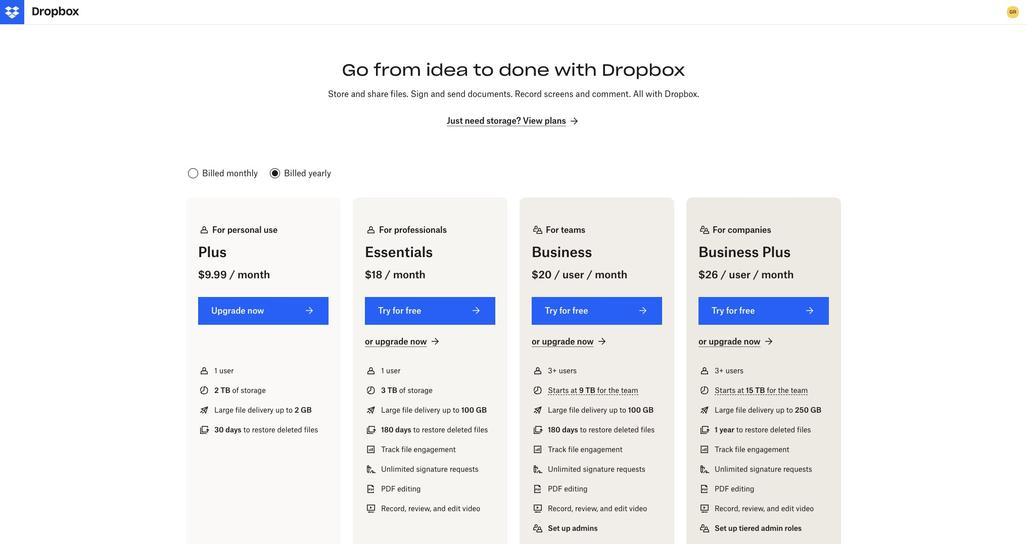 Task type: describe. For each thing, give the bounding box(es) containing it.
days for business
[[562, 426, 578, 434]]

large for business
[[548, 406, 567, 414]]

4 month from the left
[[762, 268, 794, 281]]

1 files from the left
[[304, 426, 318, 434]]

6 / from the left
[[753, 268, 759, 281]]

business for business
[[532, 244, 592, 260]]

editing for business
[[564, 485, 588, 493]]

just need storage? view plans link
[[447, 115, 580, 127]]

set for business
[[548, 524, 560, 533]]

for professionals
[[379, 225, 447, 235]]

just need storage? view plans
[[447, 116, 566, 126]]

try for essentials
[[378, 306, 391, 316]]

0 horizontal spatial with
[[555, 60, 597, 80]]

signature for business plus
[[750, 465, 782, 474]]

1 large from the left
[[214, 406, 234, 414]]

plans
[[545, 116, 566, 126]]

the for business plus
[[778, 386, 789, 395]]

comment.
[[592, 89, 631, 99]]

screens
[[544, 89, 574, 99]]

business plus
[[699, 244, 791, 260]]

signature for essentials
[[416, 465, 448, 474]]

team for business
[[621, 386, 638, 395]]

yearly
[[309, 168, 331, 179]]

upgrade
[[211, 306, 246, 316]]

billed yearly
[[284, 168, 331, 179]]

for for business
[[546, 225, 559, 235]]

2 plus from the left
[[762, 244, 791, 260]]

large file delivery up to 100 gb for business
[[548, 406, 654, 414]]

for right 9
[[597, 386, 607, 395]]

3
[[381, 386, 386, 395]]

250
[[795, 406, 809, 414]]

3 tb of storage
[[381, 386, 433, 395]]

just
[[447, 116, 463, 126]]

3+ users for business plus
[[715, 366, 744, 375]]

engagement for essentials
[[414, 445, 456, 454]]

dropbox
[[602, 60, 685, 80]]

1 vertical spatial with
[[646, 89, 663, 99]]

all
[[633, 89, 644, 99]]

$9.99 / month
[[198, 268, 270, 281]]

monthly
[[227, 168, 258, 179]]

1 year to restore deleted files
[[715, 426, 811, 434]]

for for business plus
[[726, 306, 738, 316]]

track file engagement for business plus
[[715, 445, 790, 454]]

100 for essentials
[[462, 406, 474, 414]]

record, for business
[[548, 504, 573, 513]]

at for business plus
[[738, 386, 744, 395]]

set up tiered admin roles
[[715, 524, 802, 533]]

3 month from the left
[[595, 268, 628, 281]]

now for business plus
[[744, 337, 761, 347]]

/ for essentials
[[385, 268, 391, 281]]

go
[[342, 60, 369, 80]]

billed monthly
[[202, 168, 258, 179]]

gb for business plus
[[811, 406, 822, 414]]

1 user for 2
[[214, 366, 234, 375]]

roles
[[785, 524, 802, 533]]

2 horizontal spatial 1
[[715, 426, 718, 434]]

for teams
[[546, 225, 586, 235]]

starts for business
[[548, 386, 569, 395]]

1 delivery from the left
[[248, 406, 274, 414]]

go from idea to done with dropbox
[[342, 60, 685, 80]]

storage?
[[487, 116, 521, 126]]

files for essentials
[[474, 426, 488, 434]]

pdf for business plus
[[715, 485, 729, 493]]

use
[[264, 225, 278, 235]]

sign
[[411, 89, 429, 99]]

$18
[[365, 268, 382, 281]]

$20 / user / month
[[532, 268, 628, 281]]

2 tb from the left
[[388, 386, 397, 395]]

180 for essentials
[[381, 426, 394, 434]]

try for business plus
[[712, 306, 724, 316]]

large file delivery up to 250 gb
[[715, 406, 822, 414]]

unlimited signature requests for business plus
[[715, 465, 812, 474]]

$26
[[699, 268, 718, 281]]

1 deleted from the left
[[277, 426, 302, 434]]

upgrade for business
[[542, 337, 575, 347]]

for for essentials
[[393, 306, 404, 316]]

gb for business
[[643, 406, 654, 414]]

1 gb from the left
[[301, 406, 312, 414]]

gr button
[[1005, 4, 1021, 20]]

record, for business plus
[[715, 504, 740, 513]]

try for business
[[545, 306, 558, 316]]

or upgrade now link for essentials
[[365, 336, 441, 348]]

for companies
[[713, 225, 771, 235]]

professionals
[[394, 225, 447, 235]]

admin
[[761, 524, 783, 533]]

try for free link for business plus
[[699, 297, 829, 325]]

starts at 15 tb for the team
[[715, 386, 808, 395]]

pdf for essentials
[[381, 485, 396, 493]]

1 month from the left
[[238, 268, 270, 281]]

unlimited for essentials
[[381, 465, 414, 474]]

2 month from the left
[[393, 268, 426, 281]]

done
[[499, 60, 550, 80]]

3+ users for business
[[548, 366, 577, 375]]

send
[[447, 89, 466, 99]]

3 tb from the left
[[586, 386, 595, 395]]

1 for 3 tb
[[381, 366, 384, 375]]

1 days from the left
[[226, 426, 242, 434]]

delivery for business plus
[[748, 406, 774, 414]]

track for business plus
[[715, 445, 733, 454]]

100 for business
[[628, 406, 641, 414]]

editing for business plus
[[731, 485, 755, 493]]

storage for 3 tb of storage
[[408, 386, 433, 395]]

1 vertical spatial 2
[[295, 406, 299, 414]]

user down business plus
[[729, 268, 751, 281]]

signature for business
[[583, 465, 615, 474]]

try for free for essentials
[[378, 306, 421, 316]]

/ for business
[[554, 268, 560, 281]]

unlimited for business
[[548, 465, 581, 474]]

files.
[[391, 89, 409, 99]]

1 restore from the left
[[252, 426, 275, 434]]

engagement for business plus
[[748, 445, 790, 454]]

30 days to restore deleted files
[[214, 426, 318, 434]]

admins
[[572, 524, 598, 533]]

set up admins
[[548, 524, 598, 533]]

/ for business plus
[[721, 268, 727, 281]]

at for business
[[571, 386, 577, 395]]

teams
[[561, 225, 586, 235]]

4 tb from the left
[[755, 386, 765, 395]]

edit for business plus
[[782, 504, 794, 513]]

companies
[[728, 225, 771, 235]]

of for 2 tb
[[232, 386, 239, 395]]

try for free link for essentials
[[365, 297, 496, 325]]

essentials
[[365, 244, 433, 260]]

review, for business
[[575, 504, 598, 513]]

now right upgrade
[[248, 306, 264, 316]]

record
[[515, 89, 542, 99]]

requests for business
[[617, 465, 646, 474]]

store
[[328, 89, 349, 99]]

or for business
[[532, 337, 540, 347]]

gr
[[1010, 9, 1017, 15]]



Task type: locate. For each thing, give the bounding box(es) containing it.
180 days to restore deleted files for essentials
[[381, 426, 488, 434]]

1 horizontal spatial 2
[[295, 406, 299, 414]]

for down $20 / user / month
[[560, 306, 571, 316]]

try down $18
[[378, 306, 391, 316]]

or upgrade now for essentials
[[365, 337, 427, 347]]

1 up 2 tb of storage
[[214, 366, 217, 375]]

1 horizontal spatial unlimited
[[548, 465, 581, 474]]

users up starts at 9 tb for the team
[[559, 366, 577, 375]]

2 horizontal spatial or
[[699, 337, 707, 347]]

2 horizontal spatial pdf
[[715, 485, 729, 493]]

2 horizontal spatial or upgrade now
[[699, 337, 761, 347]]

1 for 2 tb
[[214, 366, 217, 375]]

3+
[[548, 366, 557, 375], [715, 366, 724, 375]]

2 horizontal spatial track file engagement
[[715, 445, 790, 454]]

the for business
[[609, 386, 619, 395]]

0 horizontal spatial days
[[226, 426, 242, 434]]

users for business
[[559, 366, 577, 375]]

0 horizontal spatial upgrade
[[375, 337, 408, 347]]

3+ up starts at 9 tb for the team
[[548, 366, 557, 375]]

0 horizontal spatial or
[[365, 337, 373, 347]]

3+ for business plus
[[715, 366, 724, 375]]

2 unlimited from the left
[[548, 465, 581, 474]]

3+ users
[[548, 366, 577, 375], [715, 366, 744, 375]]

3+ for business
[[548, 366, 557, 375]]

try for free link down $20 / user / month
[[532, 297, 662, 325]]

0 horizontal spatial of
[[232, 386, 239, 395]]

1 horizontal spatial users
[[726, 366, 744, 375]]

1 100 from the left
[[462, 406, 474, 414]]

files for business plus
[[797, 426, 811, 434]]

1 track from the left
[[381, 445, 400, 454]]

the up large file delivery up to 250 gb on the right of page
[[778, 386, 789, 395]]

or upgrade now link up 15
[[699, 336, 775, 348]]

1 the from the left
[[609, 386, 619, 395]]

1 horizontal spatial video
[[629, 504, 647, 513]]

starts left 15
[[715, 386, 736, 395]]

3 / from the left
[[554, 268, 560, 281]]

1 user up 3
[[381, 366, 401, 375]]

requests
[[450, 465, 479, 474], [617, 465, 646, 474], [784, 465, 812, 474]]

free down $20 / user / month
[[573, 306, 588, 316]]

billed left yearly
[[284, 168, 306, 179]]

1 large file delivery up to 100 gb from the left
[[381, 406, 487, 414]]

for up large file delivery up to 250 gb on the right of page
[[767, 386, 776, 395]]

pdf editing for essentials
[[381, 485, 421, 493]]

or upgrade now link for business plus
[[699, 336, 775, 348]]

or upgrade now
[[365, 337, 427, 347], [532, 337, 594, 347], [699, 337, 761, 347]]

1 free from the left
[[406, 306, 421, 316]]

0 horizontal spatial requests
[[450, 465, 479, 474]]

business for business plus
[[699, 244, 759, 260]]

2 180 from the left
[[548, 426, 561, 434]]

180 days to restore deleted files down 3 tb of storage
[[381, 426, 488, 434]]

3 edit from the left
[[782, 504, 794, 513]]

1 record, from the left
[[381, 504, 406, 513]]

from
[[374, 60, 421, 80]]

1 up 3
[[381, 366, 384, 375]]

record,
[[381, 504, 406, 513], [548, 504, 573, 513], [715, 504, 740, 513]]

unlimited
[[381, 465, 414, 474], [548, 465, 581, 474], [715, 465, 748, 474]]

2 horizontal spatial record, review, and edit video
[[715, 504, 814, 513]]

2 horizontal spatial pdf editing
[[715, 485, 755, 493]]

3 or upgrade now from the left
[[699, 337, 761, 347]]

3 days from the left
[[562, 426, 578, 434]]

requests for business plus
[[784, 465, 812, 474]]

track for essentials
[[381, 445, 400, 454]]

large for business plus
[[715, 406, 734, 414]]

users up starts at 15 tb for the team in the right of the page
[[726, 366, 744, 375]]

0 horizontal spatial or upgrade now link
[[365, 336, 441, 348]]

2 track file engagement from the left
[[548, 445, 623, 454]]

large down 3
[[381, 406, 400, 414]]

2 try from the left
[[545, 306, 558, 316]]

15
[[746, 386, 754, 395]]

180 days to restore deleted files
[[381, 426, 488, 434], [548, 426, 655, 434]]

try for free for business
[[545, 306, 588, 316]]

2 horizontal spatial edit
[[782, 504, 794, 513]]

1 horizontal spatial storage
[[408, 386, 433, 395]]

set
[[548, 524, 560, 533], [715, 524, 727, 533]]

2 or upgrade now link from the left
[[532, 336, 608, 348]]

year
[[720, 426, 735, 434]]

try down $20
[[545, 306, 558, 316]]

0 horizontal spatial track file engagement
[[381, 445, 456, 454]]

1 of from the left
[[232, 386, 239, 395]]

1 horizontal spatial large file delivery up to 100 gb
[[548, 406, 654, 414]]

1 storage from the left
[[241, 386, 266, 395]]

2 tb of storage
[[214, 386, 266, 395]]

delivery for essentials
[[415, 406, 440, 414]]

1 pdf from the left
[[381, 485, 396, 493]]

1 horizontal spatial track
[[548, 445, 567, 454]]

1 user for 3
[[381, 366, 401, 375]]

try for free link down $18 / month
[[365, 297, 496, 325]]

1 horizontal spatial 3+
[[715, 366, 724, 375]]

$20
[[532, 268, 552, 281]]

3 restore from the left
[[589, 426, 612, 434]]

30
[[214, 426, 224, 434]]

/
[[229, 268, 235, 281], [385, 268, 391, 281], [554, 268, 560, 281], [587, 268, 593, 281], [721, 268, 727, 281], [753, 268, 759, 281]]

0 horizontal spatial video
[[463, 504, 480, 513]]

0 horizontal spatial 100
[[462, 406, 474, 414]]

for left teams
[[546, 225, 559, 235]]

0 horizontal spatial at
[[571, 386, 577, 395]]

view
[[523, 116, 543, 126]]

1 try for free link from the left
[[365, 297, 496, 325]]

1 or from the left
[[365, 337, 373, 347]]

1 user
[[214, 366, 234, 375], [381, 366, 401, 375]]

now for business
[[577, 337, 594, 347]]

0 horizontal spatial edit
[[448, 504, 461, 513]]

1 for from the left
[[212, 225, 225, 235]]

large up 30
[[214, 406, 234, 414]]

3 delivery from the left
[[581, 406, 607, 414]]

with
[[555, 60, 597, 80], [646, 89, 663, 99]]

1 horizontal spatial 1 user
[[381, 366, 401, 375]]

1 horizontal spatial requests
[[617, 465, 646, 474]]

3+ up starts at 15 tb for the team in the right of the page
[[715, 366, 724, 375]]

now up 3 tb of storage
[[410, 337, 427, 347]]

2 horizontal spatial editing
[[731, 485, 755, 493]]

1 video from the left
[[463, 504, 480, 513]]

2 up 30
[[214, 386, 219, 395]]

engagement
[[414, 445, 456, 454], [581, 445, 623, 454], [748, 445, 790, 454]]

2 gb from the left
[[476, 406, 487, 414]]

tb right 3
[[388, 386, 397, 395]]

4 for from the left
[[713, 225, 726, 235]]

deleted for business
[[614, 426, 639, 434]]

team for business plus
[[791, 386, 808, 395]]

now for essentials
[[410, 337, 427, 347]]

storage
[[241, 386, 266, 395], [408, 386, 433, 395]]

0 horizontal spatial engagement
[[414, 445, 456, 454]]

unlimited signature requests for business
[[548, 465, 646, 474]]

tiered
[[739, 524, 760, 533]]

1 / from the left
[[229, 268, 235, 281]]

1 horizontal spatial 1
[[381, 366, 384, 375]]

2 100 from the left
[[628, 406, 641, 414]]

for for plus
[[212, 225, 225, 235]]

large for essentials
[[381, 406, 400, 414]]

$26 / user / month
[[699, 268, 794, 281]]

try for free for business plus
[[712, 306, 755, 316]]

try
[[378, 306, 391, 316], [545, 306, 558, 316], [712, 306, 724, 316]]

1 business from the left
[[532, 244, 592, 260]]

0 horizontal spatial billed
[[202, 168, 224, 179]]

1 horizontal spatial review,
[[575, 504, 598, 513]]

upgrade for business plus
[[709, 337, 742, 347]]

pdf
[[381, 485, 396, 493], [548, 485, 562, 493], [715, 485, 729, 493]]

1 horizontal spatial signature
[[583, 465, 615, 474]]

2 of from the left
[[399, 386, 406, 395]]

billed for billed monthly
[[202, 168, 224, 179]]

1 horizontal spatial record,
[[548, 504, 573, 513]]

for down $26 / user / month
[[726, 306, 738, 316]]

deleted for business plus
[[770, 426, 795, 434]]

0 horizontal spatial review,
[[408, 504, 431, 513]]

1 horizontal spatial 100
[[628, 406, 641, 414]]

restore down 3 tb of storage
[[422, 426, 445, 434]]

free for business plus
[[739, 306, 755, 316]]

0 horizontal spatial try for free
[[378, 306, 421, 316]]

2 horizontal spatial try for free
[[712, 306, 755, 316]]

business down for teams at top
[[532, 244, 592, 260]]

track for business
[[548, 445, 567, 454]]

1 horizontal spatial business
[[699, 244, 759, 260]]

with right all at right top
[[646, 89, 663, 99]]

3+ users up starts at 9 tb for the team
[[548, 366, 577, 375]]

1 horizontal spatial engagement
[[581, 445, 623, 454]]

1 horizontal spatial try
[[545, 306, 558, 316]]

try for free
[[378, 306, 421, 316], [545, 306, 588, 316], [712, 306, 755, 316]]

/ for plus
[[229, 268, 235, 281]]

0 horizontal spatial unlimited
[[381, 465, 414, 474]]

billed left monthly
[[202, 168, 224, 179]]

large up year
[[715, 406, 734, 414]]

2 billed from the left
[[284, 168, 306, 179]]

2 horizontal spatial video
[[796, 504, 814, 513]]

0 horizontal spatial 3+ users
[[548, 366, 577, 375]]

2 unlimited signature requests from the left
[[548, 465, 646, 474]]

0 horizontal spatial 3+
[[548, 366, 557, 375]]

0 horizontal spatial users
[[559, 366, 577, 375]]

edit for essentials
[[448, 504, 461, 513]]

0 horizontal spatial business
[[532, 244, 592, 260]]

storage for 2 tb of storage
[[241, 386, 266, 395]]

delivery up 30 days to restore deleted files
[[248, 406, 274, 414]]

0 horizontal spatial pdf
[[381, 485, 396, 493]]

try for free down $18 / month
[[378, 306, 421, 316]]

or upgrade now for business plus
[[699, 337, 761, 347]]

starts left 9
[[548, 386, 569, 395]]

3 try from the left
[[712, 306, 724, 316]]

0 horizontal spatial track
[[381, 445, 400, 454]]

1 horizontal spatial starts
[[715, 386, 736, 395]]

signature
[[416, 465, 448, 474], [583, 465, 615, 474], [750, 465, 782, 474]]

deleted for essentials
[[447, 426, 472, 434]]

try for free link for business
[[532, 297, 662, 325]]

1 horizontal spatial days
[[395, 426, 411, 434]]

free
[[406, 306, 421, 316], [573, 306, 588, 316], [739, 306, 755, 316]]

2 horizontal spatial free
[[739, 306, 755, 316]]

delivery down 3 tb of storage
[[415, 406, 440, 414]]

starts at 9 tb for the team
[[548, 386, 638, 395]]

large file delivery up to 100 gb
[[381, 406, 487, 414], [548, 406, 654, 414]]

review, for essentials
[[408, 504, 431, 513]]

2 up 30 days to restore deleted files
[[295, 406, 299, 414]]

3 record, from the left
[[715, 504, 740, 513]]

days down 3 tb of storage
[[395, 426, 411, 434]]

pdf editing
[[381, 485, 421, 493], [548, 485, 588, 493], [715, 485, 755, 493]]

unlimited signature requests for essentials
[[381, 465, 479, 474]]

1 180 days to restore deleted files from the left
[[381, 426, 488, 434]]

or
[[365, 337, 373, 347], [532, 337, 540, 347], [699, 337, 707, 347]]

or upgrade now link up 3 tb of storage
[[365, 336, 441, 348]]

1 upgrade from the left
[[375, 337, 408, 347]]

and
[[351, 89, 365, 99], [431, 89, 445, 99], [576, 89, 590, 99], [433, 504, 446, 513], [600, 504, 613, 513], [767, 504, 780, 513]]

2 / from the left
[[385, 268, 391, 281]]

0 horizontal spatial starts
[[548, 386, 569, 395]]

1 3+ users from the left
[[548, 366, 577, 375]]

documents.
[[468, 89, 513, 99]]

$18 / month
[[365, 268, 426, 281]]

track file engagement for essentials
[[381, 445, 456, 454]]

billed for billed yearly
[[284, 168, 306, 179]]

large file delivery up to 2 gb
[[214, 406, 312, 414]]

1 horizontal spatial plus
[[762, 244, 791, 260]]

restore for essentials
[[422, 426, 445, 434]]

2 horizontal spatial requests
[[784, 465, 812, 474]]

0 horizontal spatial the
[[609, 386, 619, 395]]

3 pdf from the left
[[715, 485, 729, 493]]

1 signature from the left
[[416, 465, 448, 474]]

4 files from the left
[[797, 426, 811, 434]]

try for free link
[[365, 297, 496, 325], [532, 297, 662, 325], [699, 297, 829, 325]]

of for 3 tb
[[399, 386, 406, 395]]

or upgrade now link
[[365, 336, 441, 348], [532, 336, 608, 348], [699, 336, 775, 348]]

$9.99
[[198, 268, 227, 281]]

1 horizontal spatial set
[[715, 524, 727, 533]]

3 track file engagement from the left
[[715, 445, 790, 454]]

0 horizontal spatial plus
[[198, 244, 227, 260]]

user right $20
[[563, 268, 584, 281]]

3 free from the left
[[739, 306, 755, 316]]

delivery
[[248, 406, 274, 414], [415, 406, 440, 414], [581, 406, 607, 414], [748, 406, 774, 414]]

delivery for business
[[581, 406, 607, 414]]

None radio
[[268, 165, 333, 182]]

2 set from the left
[[715, 524, 727, 533]]

now up 9
[[577, 337, 594, 347]]

0 horizontal spatial editing
[[398, 485, 421, 493]]

0 horizontal spatial 1 user
[[214, 366, 234, 375]]

0 horizontal spatial pdf editing
[[381, 485, 421, 493]]

of
[[232, 386, 239, 395], [399, 386, 406, 395]]

gb for essentials
[[476, 406, 487, 414]]

or upgrade now link up 9
[[532, 336, 608, 348]]

for for business
[[560, 306, 571, 316]]

2 video from the left
[[629, 504, 647, 513]]

3 engagement from the left
[[748, 445, 790, 454]]

for
[[393, 306, 404, 316], [560, 306, 571, 316], [726, 306, 738, 316], [597, 386, 607, 395], [767, 386, 776, 395]]

users for business plus
[[726, 366, 744, 375]]

1 tb from the left
[[221, 386, 230, 395]]

0 horizontal spatial unlimited signature requests
[[381, 465, 479, 474]]

for for essentials
[[379, 225, 392, 235]]

unlimited signature requests
[[381, 465, 479, 474], [548, 465, 646, 474], [715, 465, 812, 474]]

month
[[238, 268, 270, 281], [393, 268, 426, 281], [595, 268, 628, 281], [762, 268, 794, 281]]

for up the essentials
[[379, 225, 392, 235]]

1 horizontal spatial or
[[532, 337, 540, 347]]

share
[[368, 89, 389, 99]]

pdf editing for business plus
[[715, 485, 755, 493]]

free down $26 / user / month
[[739, 306, 755, 316]]

3 or from the left
[[699, 337, 707, 347]]

days right 30
[[226, 426, 242, 434]]

3 requests from the left
[[784, 465, 812, 474]]

2 horizontal spatial track
[[715, 445, 733, 454]]

2 horizontal spatial review,
[[742, 504, 765, 513]]

for down $18 / month
[[393, 306, 404, 316]]

at left 9
[[571, 386, 577, 395]]

1 starts from the left
[[548, 386, 569, 395]]

1 team from the left
[[621, 386, 638, 395]]

plus down companies
[[762, 244, 791, 260]]

at left 15
[[738, 386, 744, 395]]

need
[[465, 116, 485, 126]]

1
[[214, 366, 217, 375], [381, 366, 384, 375], [715, 426, 718, 434]]

1 engagement from the left
[[414, 445, 456, 454]]

for personal use
[[212, 225, 278, 235]]

of right 3
[[399, 386, 406, 395]]

edit for business
[[615, 504, 628, 513]]

team right 9
[[621, 386, 638, 395]]

1 editing from the left
[[398, 485, 421, 493]]

3 try for free from the left
[[712, 306, 755, 316]]

9
[[579, 386, 584, 395]]

now up 15
[[744, 337, 761, 347]]

1 unlimited signature requests from the left
[[381, 465, 479, 474]]

user up 3 tb of storage
[[386, 366, 401, 375]]

3 gb from the left
[[643, 406, 654, 414]]

2 large file delivery up to 100 gb from the left
[[548, 406, 654, 414]]

2 track from the left
[[548, 445, 567, 454]]

3 pdf editing from the left
[[715, 485, 755, 493]]

1 record, review, and edit video from the left
[[381, 504, 480, 513]]

4 deleted from the left
[[770, 426, 795, 434]]

1 horizontal spatial billed
[[284, 168, 306, 179]]

business down 'for companies'
[[699, 244, 759, 260]]

180 days to restore deleted files down starts at 9 tb for the team
[[548, 426, 655, 434]]

try for free link down $26 / user / month
[[699, 297, 829, 325]]

2 horizontal spatial record,
[[715, 504, 740, 513]]

0 horizontal spatial team
[[621, 386, 638, 395]]

record, for essentials
[[381, 504, 406, 513]]

3 track from the left
[[715, 445, 733, 454]]

0 horizontal spatial 2
[[214, 386, 219, 395]]

2 horizontal spatial try
[[712, 306, 724, 316]]

None radio
[[186, 165, 260, 182]]

1 billed from the left
[[202, 168, 224, 179]]

tb up 30
[[221, 386, 230, 395]]

2 review, from the left
[[575, 504, 598, 513]]

2 or from the left
[[532, 337, 540, 347]]

or upgrade now link for business
[[532, 336, 608, 348]]

delivery down starts at 15 tb for the team in the right of the page
[[748, 406, 774, 414]]

gb
[[301, 406, 312, 414], [476, 406, 487, 414], [643, 406, 654, 414], [811, 406, 822, 414]]

large file delivery up to 100 gb down 3 tb of storage
[[381, 406, 487, 414]]

1 horizontal spatial upgrade
[[542, 337, 575, 347]]

2 or upgrade now from the left
[[532, 337, 594, 347]]

personal
[[227, 225, 262, 235]]

to
[[473, 60, 494, 80], [286, 406, 293, 414], [453, 406, 460, 414], [620, 406, 626, 414], [787, 406, 793, 414], [243, 426, 250, 434], [413, 426, 420, 434], [580, 426, 587, 434], [737, 426, 743, 434]]

record, review, and edit video for business plus
[[715, 504, 814, 513]]

2 try for free link from the left
[[532, 297, 662, 325]]

with up screens
[[555, 60, 597, 80]]

restore down starts at 9 tb for the team
[[589, 426, 612, 434]]

the right 9
[[609, 386, 619, 395]]

starts for business plus
[[715, 386, 736, 395]]

180 days to restore deleted files for business
[[548, 426, 655, 434]]

storage right 3
[[408, 386, 433, 395]]

2 engagement from the left
[[581, 445, 623, 454]]

1 horizontal spatial 3+ users
[[715, 366, 744, 375]]

billed
[[202, 168, 224, 179], [284, 168, 306, 179]]

delivery down starts at 9 tb for the team
[[581, 406, 607, 414]]

0 vertical spatial 2
[[214, 386, 219, 395]]

1 users from the left
[[559, 366, 577, 375]]

review, for business plus
[[742, 504, 765, 513]]

restore for business plus
[[745, 426, 769, 434]]

the
[[609, 386, 619, 395], [778, 386, 789, 395]]

2 try for free from the left
[[545, 306, 588, 316]]

record, review, and edit video
[[381, 504, 480, 513], [548, 504, 647, 513], [715, 504, 814, 513]]

2 the from the left
[[778, 386, 789, 395]]

3+ users up starts at 15 tb for the team in the right of the page
[[715, 366, 744, 375]]

0 horizontal spatial storage
[[241, 386, 266, 395]]

try for free down $26 / user / month
[[712, 306, 755, 316]]

large file delivery up to 100 gb for essentials
[[381, 406, 487, 414]]

4 / from the left
[[587, 268, 593, 281]]

0 vertical spatial with
[[555, 60, 597, 80]]

3 unlimited from the left
[[715, 465, 748, 474]]

tb right 15
[[755, 386, 765, 395]]

1 horizontal spatial track file engagement
[[548, 445, 623, 454]]

1 horizontal spatial editing
[[564, 485, 588, 493]]

user up 2 tb of storage
[[219, 366, 234, 375]]

for left personal
[[212, 225, 225, 235]]

2 at from the left
[[738, 386, 744, 395]]

1 3+ from the left
[[548, 366, 557, 375]]

engagement for business
[[581, 445, 623, 454]]

upgrade now
[[211, 306, 264, 316]]

files
[[304, 426, 318, 434], [474, 426, 488, 434], [641, 426, 655, 434], [797, 426, 811, 434]]

large file delivery up to 100 gb down starts at 9 tb for the team
[[548, 406, 654, 414]]

1 horizontal spatial 180
[[548, 426, 561, 434]]

editing for essentials
[[398, 485, 421, 493]]

set left tiered
[[715, 524, 727, 533]]

at
[[571, 386, 577, 395], [738, 386, 744, 395]]

pdf editing for business
[[548, 485, 588, 493]]

upgrade now link
[[198, 297, 329, 325]]

2 horizontal spatial try for free link
[[699, 297, 829, 325]]

unlimited for business plus
[[715, 465, 748, 474]]

tb right 9
[[586, 386, 595, 395]]

video
[[463, 504, 480, 513], [629, 504, 647, 513], [796, 504, 814, 513]]

video for essentials
[[463, 504, 480, 513]]

storage up large file delivery up to 2 gb
[[241, 386, 266, 395]]

for left companies
[[713, 225, 726, 235]]

2 horizontal spatial or upgrade now link
[[699, 336, 775, 348]]

1 horizontal spatial try for free
[[545, 306, 588, 316]]

1 left year
[[715, 426, 718, 434]]

1 180 from the left
[[381, 426, 394, 434]]

requests for essentials
[[450, 465, 479, 474]]

1 horizontal spatial record, review, and edit video
[[548, 504, 647, 513]]

0 horizontal spatial record,
[[381, 504, 406, 513]]

1 horizontal spatial unlimited signature requests
[[548, 465, 646, 474]]

0 horizontal spatial or upgrade now
[[365, 337, 427, 347]]

or upgrade now for business
[[532, 337, 594, 347]]

free down $18 / month
[[406, 306, 421, 316]]

of up large file delivery up to 2 gb
[[232, 386, 239, 395]]

0 horizontal spatial try for free link
[[365, 297, 496, 325]]

2 1 user from the left
[[381, 366, 401, 375]]

1 horizontal spatial pdf editing
[[548, 485, 588, 493]]

pdf for business
[[548, 485, 562, 493]]

free for essentials
[[406, 306, 421, 316]]

plus
[[198, 244, 227, 260], [762, 244, 791, 260]]

0 horizontal spatial 180 days to restore deleted files
[[381, 426, 488, 434]]

try down $26
[[712, 306, 724, 316]]

1 horizontal spatial free
[[573, 306, 588, 316]]

track file engagement
[[381, 445, 456, 454], [548, 445, 623, 454], [715, 445, 790, 454]]

4 large from the left
[[715, 406, 734, 414]]

1 requests from the left
[[450, 465, 479, 474]]

3 deleted from the left
[[614, 426, 639, 434]]

set for business plus
[[715, 524, 727, 533]]

1 user up 2 tb of storage
[[214, 366, 234, 375]]

2 horizontal spatial engagement
[[748, 445, 790, 454]]

1 review, from the left
[[408, 504, 431, 513]]

deleted
[[277, 426, 302, 434], [447, 426, 472, 434], [614, 426, 639, 434], [770, 426, 795, 434]]

idea
[[426, 60, 468, 80]]

2 for from the left
[[379, 225, 392, 235]]

0 horizontal spatial 180
[[381, 426, 394, 434]]

0 horizontal spatial 1
[[214, 366, 217, 375]]

1 try for free from the left
[[378, 306, 421, 316]]

restore down large file delivery up to 2 gb
[[252, 426, 275, 434]]

1 horizontal spatial at
[[738, 386, 744, 395]]

1 or upgrade now from the left
[[365, 337, 427, 347]]

1 unlimited from the left
[[381, 465, 414, 474]]

3 for from the left
[[546, 225, 559, 235]]

days down starts at 9 tb for the team
[[562, 426, 578, 434]]

restore down large file delivery up to 250 gb on the right of page
[[745, 426, 769, 434]]

set left the admins
[[548, 524, 560, 533]]

2 free from the left
[[573, 306, 588, 316]]

2 pdf from the left
[[548, 485, 562, 493]]

1 pdf editing from the left
[[381, 485, 421, 493]]

4 restore from the left
[[745, 426, 769, 434]]

1 plus from the left
[[198, 244, 227, 260]]

user
[[563, 268, 584, 281], [729, 268, 751, 281], [219, 366, 234, 375], [386, 366, 401, 375]]

0 horizontal spatial large file delivery up to 100 gb
[[381, 406, 487, 414]]

dropbox.
[[665, 89, 699, 99]]

large down starts at 9 tb for the team
[[548, 406, 567, 414]]

2 horizontal spatial unlimited signature requests
[[715, 465, 812, 474]]

starts
[[548, 386, 569, 395], [715, 386, 736, 395]]

1 horizontal spatial try for free link
[[532, 297, 662, 325]]

3 editing from the left
[[731, 485, 755, 493]]

store and share files. sign and send documents. record screens and comment. all with dropbox.
[[328, 89, 699, 99]]

2 business from the left
[[699, 244, 759, 260]]

team up 250
[[791, 386, 808, 395]]

plus up $9.99
[[198, 244, 227, 260]]

up
[[276, 406, 284, 414], [442, 406, 451, 414], [609, 406, 618, 414], [776, 406, 785, 414], [562, 524, 571, 533], [729, 524, 737, 533]]

files for business
[[641, 426, 655, 434]]

now
[[248, 306, 264, 316], [410, 337, 427, 347], [577, 337, 594, 347], [744, 337, 761, 347]]

upgrade for essentials
[[375, 337, 408, 347]]

large
[[214, 406, 234, 414], [381, 406, 400, 414], [548, 406, 567, 414], [715, 406, 734, 414]]

track file engagement for business
[[548, 445, 623, 454]]

for
[[212, 225, 225, 235], [379, 225, 392, 235], [546, 225, 559, 235], [713, 225, 726, 235]]

1 horizontal spatial or upgrade now
[[532, 337, 594, 347]]

or for business plus
[[699, 337, 707, 347]]

try for free down $20 / user / month
[[545, 306, 588, 316]]

team
[[621, 386, 638, 395], [791, 386, 808, 395]]



Task type: vqa. For each thing, say whether or not it's contained in the screenshot.
Essentials Record,
yes



